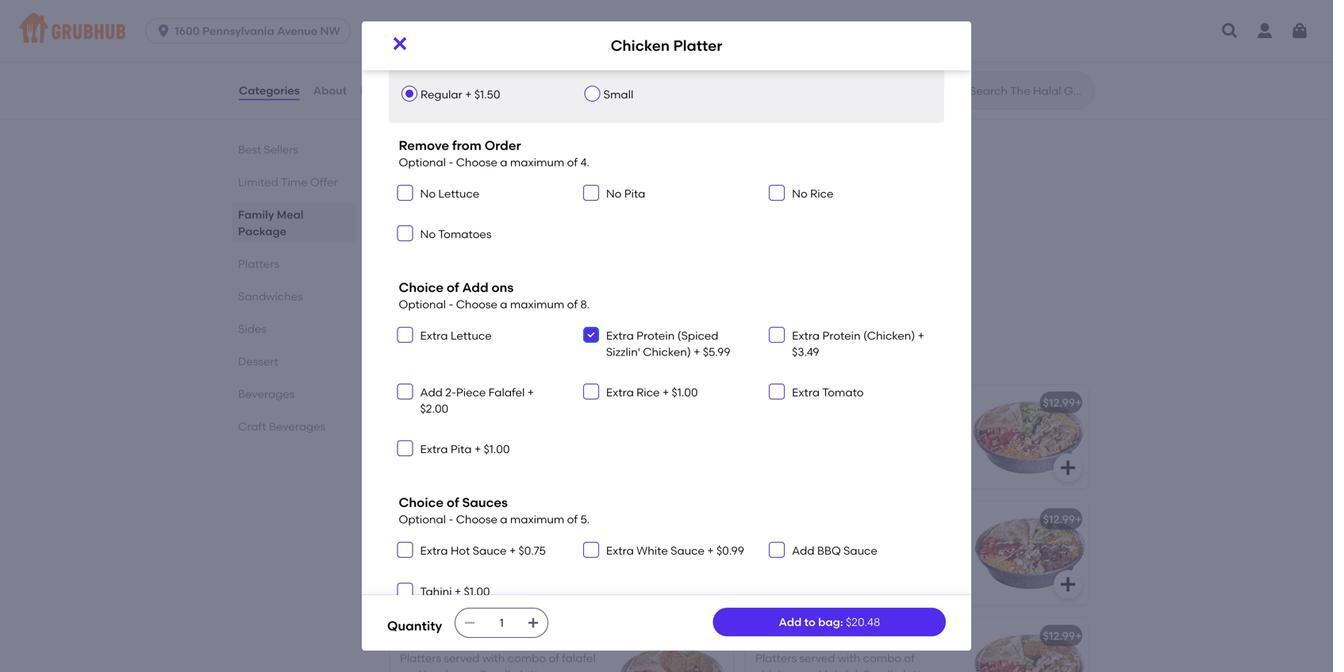 Task type: locate. For each thing, give the bounding box(es) containing it.
2 platters are served with one white sauce and one red sauce. regular platters are served with two white sauces and one red sauce. from the top
[[400, 535, 583, 597]]

1 vertical spatial platters
[[400, 422, 441, 435]]

1 sauce from the left
[[473, 544, 507, 558]]

of
[[451, 39, 464, 54], [567, 156, 578, 169], [447, 280, 459, 296], [567, 298, 578, 311], [447, 495, 459, 511], [567, 513, 578, 527]]

0 vertical spatial sauce
[[400, 438, 433, 451]]

2 horizontal spatial to
[[805, 616, 816, 629]]

two up choice of sauces optional - choose a maximum of 5.
[[529, 454, 549, 467]]

sauce
[[473, 544, 507, 558], [671, 544, 705, 558], [844, 544, 878, 558]]

optional down remove
[[399, 156, 446, 169]]

choice up required
[[403, 39, 448, 54]]

hummus
[[443, 137, 490, 150]]

chicken platter down $3.49
[[756, 396, 840, 410]]

platters down $2.00
[[400, 454, 442, 467]]

1 horizontal spatial pita
[[625, 187, 646, 200]]

extra
[[420, 329, 448, 343], [606, 329, 634, 343], [793, 329, 820, 343], [606, 386, 634, 399], [793, 386, 820, 399], [420, 443, 448, 456], [420, 544, 448, 558], [606, 544, 634, 558]]

caramelized down required
[[400, 72, 469, 86]]

best
[[238, 143, 261, 156], [410, 380, 430, 391]]

1 vertical spatial rice
[[637, 386, 660, 399]]

0 vertical spatial family meal package
[[387, 175, 567, 195]]

a down order
[[500, 156, 508, 169]]

choose down sauces
[[456, 513, 498, 527]]

two down $0.75
[[529, 567, 549, 581]]

extra left tomato
[[793, 386, 820, 399]]

4 served from the top
[[465, 567, 501, 581]]

family meal deal
[[400, 223, 494, 236]]

1 vertical spatial beef
[[400, 629, 425, 643]]

add left bbq
[[793, 544, 815, 558]]

and
[[400, 105, 422, 118], [435, 438, 457, 451], [441, 470, 462, 484], [435, 551, 457, 565], [441, 584, 462, 597]]

$1.00 up 'input item quantity' number field
[[464, 585, 490, 598]]

$1.00 down 'chicken)'
[[672, 386, 698, 399]]

platters are served with one white sauce and one red sauce. regular platters are served with two white sauces and one red sauce. up sauces
[[400, 422, 583, 484]]

sauce right bbq
[[844, 544, 878, 558]]

best left seller
[[410, 380, 430, 391]]

of left 4.
[[567, 156, 578, 169]]

add for add bbq sauce
[[793, 544, 815, 558]]

regular for platter
[[541, 551, 583, 565]]

1 vertical spatial sauces
[[400, 584, 438, 597]]

a down sauces
[[500, 513, 508, 527]]

choice inside choice of size required - choose 1.
[[403, 39, 448, 54]]

extra rice + $1.00
[[606, 386, 698, 399]]

beef gyro platter
[[400, 399, 494, 413]]

no for no tomatoes
[[420, 228, 436, 241]]

- inside choice of sauces optional - choose a maximum of 5.
[[449, 513, 454, 527]]

package down limited
[[238, 225, 287, 238]]

platters for beef
[[400, 422, 441, 435]]

onion inside caramelized onion hummus is made with 100% greek chickpeas and well-sautéed caramelized onions to add a sweet twist to the original hummus recipe we all love.
[[472, 72, 505, 86]]

1 sauces from the top
[[400, 470, 438, 484]]

$1.50
[[475, 88, 501, 101]]

3 are from the top
[[444, 535, 462, 549]]

beef gyro platter image
[[615, 385, 734, 489]]

meal down "limited time offer"
[[277, 208, 304, 222]]

$1.00
[[672, 386, 698, 399], [484, 443, 510, 456], [464, 585, 490, 598]]

platters up sandwiches at top
[[238, 257, 280, 271]]

0 horizontal spatial pita
[[451, 443, 472, 456]]

we
[[529, 137, 545, 150]]

extra up sizzlin'
[[606, 329, 634, 343]]

meal inside family meal package
[[277, 208, 304, 222]]

sauces for falafel
[[400, 584, 438, 597]]

5.
[[581, 513, 590, 527]]

platters are served with one white sauce and one red sauce. regular platters are served with two white sauces and one red sauce. for falafel platter
[[400, 535, 583, 597]]

3 white from the top
[[552, 535, 581, 549]]

$0.75
[[519, 544, 546, 558]]

0 vertical spatial onion
[[473, 50, 506, 63]]

caramelized
[[400, 50, 470, 63], [400, 72, 469, 86]]

1 caramelized from the top
[[400, 50, 470, 63]]

platters are served with one white sauce and one red sauce. regular platters are served with two white sauces and one red sauce. for beef gyro platter
[[400, 422, 583, 484]]

red
[[483, 438, 501, 451], [488, 470, 506, 484], [483, 551, 501, 565], [488, 584, 506, 597]]

are
[[444, 422, 462, 435], [444, 454, 462, 467], [444, 535, 462, 549], [444, 567, 462, 581]]

sauces
[[400, 470, 438, 484], [400, 584, 438, 597]]

0 vertical spatial best
[[238, 143, 261, 156]]

$12.99 +
[[1044, 396, 1083, 410], [1044, 513, 1083, 526], [688, 629, 727, 643], [1044, 629, 1083, 643]]

0 vertical spatial caramelized
[[400, 50, 470, 63]]

sauce down $2.00
[[400, 438, 433, 451]]

2 vertical spatial maximum
[[510, 513, 565, 527]]

1 vertical spatial family meal package
[[238, 208, 304, 238]]

add
[[452, 121, 474, 134]]

beef
[[400, 399, 425, 413], [400, 629, 425, 643]]

2 horizontal spatial sauce
[[844, 544, 878, 558]]

sauce
[[400, 438, 433, 451], [400, 551, 433, 565]]

protein up 'chicken)'
[[637, 329, 675, 343]]

choice inside choice of sauces optional - choose a maximum of 5.
[[399, 495, 444, 511]]

sauce up tahini
[[400, 551, 433, 565]]

extra inside "extra protein (spiced sizzlin' chicken)"
[[606, 329, 634, 343]]

optional
[[399, 156, 446, 169], [399, 298, 446, 311], [399, 513, 446, 527]]

- inside remove from order optional - choose a maximum of 4.
[[449, 156, 454, 169]]

$12.99 for 'beef gyro & falafel platter' image
[[688, 629, 720, 643]]

2 optional from the top
[[399, 298, 446, 311]]

caramelized onion hummus image
[[615, 39, 734, 142]]

0 horizontal spatial rice
[[637, 386, 660, 399]]

extra lettuce
[[420, 329, 492, 343]]

platters down falafel platter
[[400, 535, 441, 549]]

extra down sizzlin'
[[606, 386, 634, 399]]

2 vertical spatial meal
[[439, 223, 466, 236]]

size
[[467, 39, 492, 54]]

meal
[[447, 175, 488, 195], [277, 208, 304, 222], [439, 223, 466, 236]]

family left tomatoes on the top left of the page
[[400, 223, 436, 236]]

2 sauce from the top
[[400, 551, 433, 565]]

with up sauces
[[504, 454, 526, 467]]

choose for sauces
[[456, 513, 498, 527]]

0 vertical spatial maximum
[[510, 156, 565, 169]]

no rice
[[793, 187, 834, 200]]

chicken down 'spiced sizzlin' chicken platter' image
[[611, 37, 670, 54]]

svg image
[[1291, 21, 1310, 40], [156, 23, 172, 39], [391, 34, 410, 53], [703, 112, 723, 131], [401, 188, 410, 198], [587, 188, 596, 198], [773, 188, 782, 198], [401, 229, 410, 238], [401, 330, 410, 340], [587, 330, 596, 340], [401, 387, 410, 397], [587, 387, 596, 397], [773, 387, 782, 397], [1059, 458, 1078, 477], [1059, 575, 1078, 594], [401, 586, 410, 596], [464, 617, 477, 630], [527, 617, 540, 630]]

1 vertical spatial chicken
[[756, 396, 801, 410]]

1 horizontal spatial chicken platter
[[756, 396, 840, 410]]

3 served from the top
[[465, 535, 501, 549]]

two
[[529, 454, 549, 467], [529, 567, 549, 581]]

- up extra lettuce
[[449, 298, 454, 311]]

1 vertical spatial pita
[[451, 443, 472, 456]]

choice for choice of size
[[403, 39, 448, 54]]

two for beef gyro platter
[[529, 454, 549, 467]]

add
[[462, 280, 489, 296], [420, 386, 443, 399], [793, 544, 815, 558], [779, 616, 802, 629]]

1 vertical spatial choice
[[399, 280, 444, 296]]

0 vertical spatial meal
[[447, 175, 488, 195]]

regular + $1.50
[[421, 88, 501, 101]]

beef down best seller
[[400, 399, 425, 413]]

a inside the choice of add ons optional - choose a maximum of 8.
[[500, 298, 508, 311]]

- inside choice of size required - choose 1.
[[455, 56, 459, 70]]

a right add
[[477, 121, 484, 134]]

hot
[[451, 544, 470, 558]]

platters down $2.00
[[400, 422, 441, 435]]

one
[[529, 422, 549, 435], [460, 438, 480, 451], [465, 470, 485, 484], [529, 535, 549, 549], [460, 551, 480, 565], [465, 584, 485, 597]]

0 vertical spatial family
[[387, 175, 443, 195]]

caramelized inside caramelized onion hummus is made with 100% greek chickpeas and well-sautéed caramelized onions to add a sweet twist to the original hummus recipe we all love.
[[400, 72, 469, 86]]

2 vertical spatial choice
[[399, 495, 444, 511]]

sauces up falafel platter
[[400, 470, 438, 484]]

svg image for extra white sauce
[[587, 545, 596, 555]]

2 two from the top
[[529, 567, 549, 581]]

spiced sizzlin' chicken platter image
[[615, 0, 734, 26]]

1 horizontal spatial package
[[492, 175, 567, 195]]

add to bag: $20.48
[[779, 616, 881, 629]]

1 vertical spatial caramelized
[[400, 72, 469, 86]]

piece
[[456, 386, 486, 399]]

svg image for extra pita
[[401, 444, 410, 454]]

onion up $1.50
[[472, 72, 505, 86]]

0 vertical spatial platters
[[238, 257, 280, 271]]

lettuce
[[439, 187, 480, 200], [451, 329, 492, 343]]

onion left 1.
[[473, 50, 506, 63]]

gyro down tahini
[[428, 629, 454, 643]]

optional inside choice of sauces optional - choose a maximum of 5.
[[399, 513, 446, 527]]

onions
[[400, 121, 436, 134]]

of left size
[[451, 39, 464, 54]]

2 beef from the top
[[400, 629, 425, 643]]

2 vertical spatial family
[[400, 223, 436, 236]]

0 vertical spatial lettuce
[[439, 187, 480, 200]]

with
[[435, 88, 457, 102], [503, 422, 526, 435], [504, 454, 526, 467], [503, 535, 526, 549], [504, 567, 526, 581]]

maximum inside choice of sauces optional - choose a maximum of 5.
[[510, 513, 565, 527]]

optional up extra lettuce
[[399, 298, 446, 311]]

a down ons
[[500, 298, 508, 311]]

maximum for order
[[510, 156, 565, 169]]

&
[[456, 629, 465, 643], [803, 629, 812, 643]]

extra for extra protein (spiced sizzlin' chicken)
[[606, 329, 634, 343]]

red down add 2-piece falafel + $2.00
[[483, 438, 501, 451]]

0 horizontal spatial to
[[438, 121, 449, 134]]

are down beef gyro platter on the bottom left
[[444, 422, 462, 435]]

2 vertical spatial regular
[[541, 551, 583, 565]]

platters up tahini
[[400, 567, 442, 581]]

choice for choice of add ons
[[399, 280, 444, 296]]

0 vertical spatial sauces
[[400, 470, 438, 484]]

2 caramelized from the top
[[400, 72, 469, 86]]

extra tomato
[[793, 386, 864, 399]]

caramelized for caramelized onion hummus is made with 100% greek chickpeas and well-sautéed caramelized onions to add a sweet twist to the original hummus recipe we all love.
[[400, 72, 469, 86]]

gyro
[[428, 399, 454, 413], [428, 629, 454, 643]]

4 white from the top
[[551, 567, 581, 581]]

extra inside extra protein (chicken) + $3.49
[[793, 329, 820, 343]]

0 horizontal spatial package
[[238, 225, 287, 238]]

sauces up "quantity"
[[400, 584, 438, 597]]

1 vertical spatial optional
[[399, 298, 446, 311]]

are up sauces
[[444, 454, 462, 467]]

regular up well-
[[421, 88, 463, 101]]

1 optional from the top
[[399, 156, 446, 169]]

2 protein from the left
[[823, 329, 861, 343]]

Search The Halal Guys (Dupont Circle, DC) search field
[[969, 83, 1090, 98]]

platters
[[238, 257, 280, 271], [400, 422, 441, 435], [400, 535, 441, 549]]

family meal package down limited
[[238, 208, 304, 238]]

of left 8.
[[567, 298, 578, 311]]

sauce.
[[503, 438, 539, 451], [508, 470, 544, 484], [503, 551, 539, 565], [508, 584, 544, 597]]

best seller
[[410, 380, 458, 391]]

1 vertical spatial maximum
[[510, 298, 565, 311]]

and down made
[[400, 105, 422, 118]]

extra for extra protein (chicken) + $3.49
[[793, 329, 820, 343]]

protein inside "extra protein (spiced sizzlin' chicken)"
[[637, 329, 675, 343]]

1 vertical spatial lettuce
[[451, 329, 492, 343]]

caramelized for caramelized onion hummus
[[400, 50, 470, 63]]

1 vertical spatial regular
[[541, 438, 583, 451]]

4 are from the top
[[444, 567, 462, 581]]

no for no lettuce
[[420, 187, 436, 200]]

main navigation navigation
[[0, 0, 1334, 62]]

choice up extra lettuce
[[399, 280, 444, 296]]

- inside the choice of add ons optional - choose a maximum of 8.
[[449, 298, 454, 311]]

no for no rice
[[793, 187, 808, 200]]

1 vertical spatial platters
[[400, 567, 442, 581]]

0 vertical spatial regular
[[421, 88, 463, 101]]

and down $2.00
[[435, 438, 457, 451]]

1 horizontal spatial to
[[549, 121, 560, 134]]

svg image
[[1221, 21, 1240, 40], [773, 330, 782, 340], [401, 444, 410, 454], [401, 545, 410, 555], [587, 545, 596, 555], [773, 545, 782, 555], [703, 575, 723, 594]]

a inside choice of sauces optional - choose a maximum of 5.
[[500, 513, 508, 527]]

$1.00 for extra pita + $1.00
[[484, 443, 510, 456]]

1 vertical spatial $1.00
[[484, 443, 510, 456]]

+
[[465, 88, 472, 101], [918, 329, 925, 343], [694, 345, 701, 359], [528, 386, 534, 399], [663, 386, 669, 399], [1076, 396, 1083, 410], [475, 443, 481, 456], [1076, 513, 1083, 526], [510, 544, 516, 558], [708, 544, 714, 558], [455, 585, 462, 598], [720, 629, 727, 643], [1076, 629, 1083, 643]]

served down extra hot sauce + $0.75
[[465, 567, 501, 581]]

of inside choice of size required - choose 1.
[[451, 39, 464, 54]]

sauce right the hot
[[473, 544, 507, 558]]

1 vertical spatial meal
[[277, 208, 304, 222]]

1 maximum from the top
[[510, 156, 565, 169]]

categories
[[239, 84, 300, 97]]

1 platters from the top
[[400, 454, 442, 467]]

extra for extra white sauce + $0.99
[[606, 544, 634, 558]]

best left sellers
[[238, 143, 261, 156]]

well-
[[424, 105, 450, 118]]

dessert
[[238, 355, 279, 368]]

protein inside extra protein (chicken) + $3.49
[[823, 329, 861, 343]]

beverages down dessert
[[238, 387, 295, 401]]

1 vertical spatial two
[[529, 567, 549, 581]]

protein for $3.49
[[823, 329, 861, 343]]

3 optional from the top
[[399, 513, 446, 527]]

extra left the hot
[[420, 544, 448, 558]]

1 horizontal spatial sauce
[[671, 544, 705, 558]]

choose for order
[[456, 156, 498, 169]]

0 vertical spatial platters
[[400, 454, 442, 467]]

2 gyro from the top
[[428, 629, 454, 643]]

falafel right piece
[[489, 386, 525, 399]]

platters are served with one white sauce and one red sauce. regular platters are served with two white sauces and one red sauce.
[[400, 422, 583, 484], [400, 535, 583, 597]]

of up falafel platter
[[447, 495, 459, 511]]

1 & from the left
[[456, 629, 465, 643]]

0 horizontal spatial family meal package
[[238, 208, 304, 238]]

package
[[492, 175, 567, 195], [238, 225, 287, 238]]

gyro down seller
[[428, 399, 454, 413]]

& down the 'add to bag: $20.48'
[[803, 629, 812, 643]]

1 gyro from the top
[[428, 399, 454, 413]]

1 two from the top
[[529, 454, 549, 467]]

meal left deal
[[439, 223, 466, 236]]

- right required
[[455, 56, 459, 70]]

optional up extra hot sauce + $0.75
[[399, 513, 446, 527]]

tahini
[[420, 585, 452, 598]]

chicken platter down 'spiced sizzlin' chicken platter' image
[[611, 37, 723, 54]]

to down well-
[[438, 121, 449, 134]]

choose inside choice of sauces optional - choose a maximum of 5.
[[456, 513, 498, 527]]

1 beef from the top
[[400, 399, 425, 413]]

sauces for beef
[[400, 470, 438, 484]]

family down limited
[[238, 208, 274, 222]]

with up well-
[[435, 88, 457, 102]]

0 vertical spatial two
[[529, 454, 549, 467]]

no lettuce
[[420, 187, 480, 200]]

1 horizontal spatial best
[[410, 380, 430, 391]]

package down we at left
[[492, 175, 567, 195]]

a inside caramelized onion hummus is made with 100% greek chickpeas and well-sautéed caramelized onions to add a sweet twist to the original hummus recipe we all love.
[[477, 121, 484, 134]]

maximum inside the choice of add ons optional - choose a maximum of 8.
[[510, 298, 565, 311]]

2 platters from the top
[[400, 567, 442, 581]]

gyro for platter
[[428, 399, 454, 413]]

add inside add 2-piece falafel + $2.00
[[420, 386, 443, 399]]

1 vertical spatial package
[[238, 225, 287, 238]]

with down $0.75
[[504, 567, 526, 581]]

regular down 5.
[[541, 551, 583, 565]]

pita for no
[[625, 187, 646, 200]]

beef for beef gyro platter
[[400, 399, 425, 413]]

0 vertical spatial gyro
[[428, 399, 454, 413]]

choice inside the choice of add ons optional - choose a maximum of 8.
[[399, 280, 444, 296]]

extra for extra pita + $1.00
[[420, 443, 448, 456]]

$12.99 + for chicken platter image
[[1044, 396, 1083, 410]]

protein for chicken)
[[637, 329, 675, 343]]

spiced sizzlin' chicken sandwich image
[[970, 0, 1089, 26]]

bag:
[[819, 616, 844, 629]]

0 horizontal spatial chicken platter
[[611, 37, 723, 54]]

svg image inside the 1600 pennsylvania avenue nw button
[[156, 23, 172, 39]]

with inside caramelized onion hummus is made with 100% greek chickpeas and well-sautéed caramelized onions to add a sweet twist to the original hummus recipe we all love.
[[435, 88, 457, 102]]

falafel
[[489, 386, 525, 399], [400, 513, 437, 526], [468, 629, 505, 643], [814, 629, 852, 643]]

lettuce up family meal deal
[[439, 187, 480, 200]]

pita
[[625, 187, 646, 200], [451, 443, 472, 456]]

served
[[465, 422, 501, 435], [465, 454, 501, 467], [465, 535, 501, 549], [465, 567, 501, 581]]

2 vertical spatial $1.00
[[464, 585, 490, 598]]

0 vertical spatial rice
[[811, 187, 834, 200]]

2 vertical spatial optional
[[399, 513, 446, 527]]

chickpeas
[[526, 88, 581, 102]]

extra for extra rice + $1.00
[[606, 386, 634, 399]]

add 2-piece falafel + $2.00
[[420, 386, 534, 416]]

2 maximum from the top
[[510, 298, 565, 311]]

0 vertical spatial $1.00
[[672, 386, 698, 399]]

rice
[[811, 187, 834, 200], [637, 386, 660, 399]]

2 sauces from the top
[[400, 584, 438, 597]]

a
[[477, 121, 484, 134], [500, 156, 508, 169], [500, 298, 508, 311], [500, 513, 508, 527]]

regular for gyro
[[541, 438, 583, 451]]

maximum inside remove from order optional - choose a maximum of 4.
[[510, 156, 565, 169]]

choose down ons
[[456, 298, 498, 311]]

to
[[438, 121, 449, 134], [549, 121, 560, 134], [805, 616, 816, 629]]

sauce right white
[[671, 544, 705, 558]]

1 vertical spatial hummus
[[507, 72, 556, 86]]

4.
[[581, 156, 590, 169]]

are up tahini + $1.00
[[444, 567, 462, 581]]

hummus for caramelized onion hummus
[[508, 50, 557, 63]]

served down choice of sauces optional - choose a maximum of 5.
[[465, 535, 501, 549]]

0 horizontal spatial best
[[238, 143, 261, 156]]

2 are from the top
[[444, 454, 462, 467]]

tahini + $1.00
[[420, 585, 490, 598]]

add up $2.00
[[420, 386, 443, 399]]

(spiced
[[678, 329, 719, 343]]

1 vertical spatial gyro
[[428, 629, 454, 643]]

rice for extra
[[637, 386, 660, 399]]

- for sauces
[[449, 513, 454, 527]]

extra up $3.49
[[793, 329, 820, 343]]

beverages right craft
[[269, 420, 326, 434]]

of inside remove from order optional - choose a maximum of 4.
[[567, 156, 578, 169]]

1 horizontal spatial &
[[803, 629, 812, 643]]

maximum up $0.75
[[510, 513, 565, 527]]

lettuce for ons
[[451, 329, 492, 343]]

beef for beef gyro & falafel platter
[[400, 629, 425, 643]]

hummus for caramelized onion hummus is made with 100% greek chickpeas and well-sautéed caramelized onions to add a sweet twist to the original hummus recipe we all love.
[[507, 72, 556, 86]]

chicken down $3.49
[[756, 396, 801, 410]]

1 vertical spatial onion
[[472, 72, 505, 86]]

$12.99
[[688, 396, 720, 410], [1044, 396, 1076, 410], [1044, 513, 1076, 526], [688, 629, 720, 643], [1044, 629, 1076, 643]]

1 sauce from the top
[[400, 438, 433, 451]]

choose inside choice of size required - choose 1.
[[462, 56, 503, 70]]

add for add 2-piece falafel + $2.00
[[420, 386, 443, 399]]

protein
[[637, 329, 675, 343], [823, 329, 861, 343]]

reviews button
[[360, 62, 406, 119]]

0 vertical spatial chicken platter
[[611, 37, 723, 54]]

choose down from
[[456, 156, 498, 169]]

no for no pita
[[606, 187, 622, 200]]

$12.99 + for chicken & falafel platter image
[[1044, 629, 1083, 643]]

1 protein from the left
[[637, 329, 675, 343]]

limited
[[238, 175, 279, 189]]

3 maximum from the top
[[510, 513, 565, 527]]

extra for extra hot sauce + $0.75
[[420, 544, 448, 558]]

falafel platter image
[[615, 502, 734, 605]]

0 vertical spatial platters are served with one white sauce and one red sauce. regular platters are served with two white sauces and one red sauce.
[[400, 422, 583, 484]]

2 vertical spatial platters
[[400, 535, 441, 549]]

family inside 'button'
[[400, 223, 436, 236]]

0 vertical spatial hummus
[[508, 50, 557, 63]]

1600 pennsylvania avenue nw
[[175, 24, 340, 38]]

1 vertical spatial chicken platter
[[756, 396, 840, 410]]

choose inside remove from order optional - choose a maximum of 4.
[[456, 156, 498, 169]]

1 vertical spatial family
[[238, 208, 274, 222]]

no
[[420, 187, 436, 200], [606, 187, 622, 200], [793, 187, 808, 200], [420, 228, 436, 241]]

family down remove
[[387, 175, 443, 195]]

extra left white
[[606, 544, 634, 558]]

hummus inside caramelized onion hummus is made with 100% greek chickpeas and well-sautéed caramelized onions to add a sweet twist to the original hummus recipe we all love.
[[507, 72, 556, 86]]

nw
[[320, 24, 340, 38]]

2 sauce from the left
[[671, 544, 705, 558]]

maximum down ons
[[510, 298, 565, 311]]

0 horizontal spatial &
[[456, 629, 465, 643]]

1 vertical spatial sauce
[[400, 551, 433, 565]]

extra down $2.00
[[420, 443, 448, 456]]

chicken
[[611, 37, 670, 54], [756, 396, 801, 410], [756, 629, 801, 643]]

0 horizontal spatial sauce
[[473, 544, 507, 558]]

- down from
[[449, 156, 454, 169]]

$5.79
[[696, 50, 724, 63]]

greek
[[491, 88, 523, 102]]

0 vertical spatial choice
[[403, 39, 448, 54]]

svg image inside main navigation navigation
[[1221, 21, 1240, 40]]

1 vertical spatial best
[[410, 380, 430, 391]]

1 served from the top
[[465, 422, 501, 435]]

1 vertical spatial platters are served with one white sauce and one red sauce. regular platters are served with two white sauces and one red sauce.
[[400, 535, 583, 597]]

0 vertical spatial pita
[[625, 187, 646, 200]]

1 platters are served with one white sauce and one red sauce. regular platters are served with two white sauces and one red sauce. from the top
[[400, 422, 583, 484]]

1 horizontal spatial rice
[[811, 187, 834, 200]]

maximum for sauces
[[510, 513, 565, 527]]

extra up best seller
[[420, 329, 448, 343]]

0 vertical spatial beef
[[400, 399, 425, 413]]

0 vertical spatial optional
[[399, 156, 446, 169]]

onion
[[473, 50, 506, 63], [472, 72, 505, 86]]

1 horizontal spatial family meal package
[[387, 175, 567, 195]]

1 horizontal spatial protein
[[823, 329, 861, 343]]

optional inside remove from order optional - choose a maximum of 4.
[[399, 156, 446, 169]]

0 horizontal spatial protein
[[637, 329, 675, 343]]

$3.49
[[793, 345, 820, 359]]



Task type: vqa. For each thing, say whether or not it's contained in the screenshot.


Task type: describe. For each thing, give the bounding box(es) containing it.
1 vertical spatial beverages
[[269, 420, 326, 434]]

of up extra lettuce
[[447, 280, 459, 296]]

craft
[[238, 420, 266, 434]]

sauce for falafel
[[400, 551, 433, 565]]

pennsylvania
[[202, 24, 275, 38]]

extra protein (spiced sizzlin' chicken)
[[606, 329, 719, 359]]

avenue
[[277, 24, 318, 38]]

of left 5.
[[567, 513, 578, 527]]

+ inside add 2-piece falafel + $2.00
[[528, 386, 534, 399]]

rice for no
[[811, 187, 834, 200]]

chicken platter image
[[970, 385, 1089, 489]]

remove
[[399, 138, 449, 153]]

extra protein (chicken) + $3.49
[[793, 329, 925, 359]]

extra hot sauce + $0.75
[[420, 544, 546, 558]]

remove from order optional - choose a maximum of 4.
[[399, 138, 590, 169]]

falafel up extra hot sauce + $0.75
[[400, 513, 437, 526]]

twist
[[521, 121, 546, 134]]

add inside the choice of add ons optional - choose a maximum of 8.
[[462, 280, 489, 296]]

choice of sauces optional - choose a maximum of 5.
[[399, 495, 590, 527]]

1600
[[175, 24, 200, 38]]

add bbq sauce
[[793, 544, 878, 558]]

Input item quantity number field
[[484, 609, 519, 638]]

recipe
[[493, 137, 527, 150]]

caramelized onion hummus is made with 100% greek chickpeas and well-sautéed caramelized onions to add a sweet twist to the original hummus recipe we all love.
[[400, 72, 587, 150]]

extra for extra lettuce
[[420, 329, 448, 343]]

sauce. down choice of sauces optional - choose a maximum of 5.
[[503, 551, 539, 565]]

optional inside the choice of add ons optional - choose a maximum of 8.
[[399, 298, 446, 311]]

falafel platter
[[400, 513, 477, 526]]

best for best seller
[[410, 380, 430, 391]]

$12.99 for chicken & falafel platter image
[[1044, 629, 1076, 643]]

reviews
[[361, 84, 405, 97]]

svg image for extra protein (chicken)
[[773, 330, 782, 340]]

deal
[[468, 223, 494, 236]]

sweet
[[486, 121, 518, 134]]

tomato
[[823, 386, 864, 399]]

0 vertical spatial package
[[492, 175, 567, 195]]

optional for choice
[[399, 513, 446, 527]]

platters for falafel
[[400, 535, 441, 549]]

all
[[548, 137, 560, 150]]

from
[[452, 138, 482, 153]]

2 & from the left
[[803, 629, 812, 643]]

made
[[400, 88, 432, 102]]

$12.99 + for chicken & beef gyro platter image
[[1044, 513, 1083, 526]]

chicken & falafel platter image
[[970, 619, 1089, 672]]

extra pita + $1.00
[[420, 443, 510, 456]]

- for size
[[455, 56, 459, 70]]

chicken & falafel platter
[[756, 629, 892, 643]]

caramelized onion hummus
[[400, 50, 557, 63]]

sizzlin'
[[606, 345, 641, 359]]

1 white from the top
[[552, 422, 581, 435]]

craft beverages
[[238, 420, 326, 434]]

best for best sellers
[[238, 143, 261, 156]]

onion for caramelized onion hummus is made with 100% greek chickpeas and well-sautéed caramelized onions to add a sweet twist to the original hummus recipe we all love.
[[472, 72, 505, 86]]

optional for remove
[[399, 156, 446, 169]]

red up sauces
[[488, 470, 506, 484]]

0 vertical spatial beverages
[[238, 387, 295, 401]]

1.
[[506, 56, 513, 70]]

beef gyro & falafel platter
[[400, 629, 545, 643]]

and up tahini + $1.00
[[435, 551, 457, 565]]

order
[[485, 138, 521, 153]]

tomatoes
[[438, 228, 492, 241]]

svg image for extra hot sauce
[[401, 545, 410, 555]]

3 sauce from the left
[[844, 544, 878, 558]]

2 vertical spatial chicken
[[756, 629, 801, 643]]

no pita
[[606, 187, 646, 200]]

$2.00
[[420, 402, 449, 416]]

quantity
[[387, 618, 442, 634]]

falafel down the bag:
[[814, 629, 852, 643]]

original
[[400, 137, 441, 150]]

sautéed
[[450, 105, 494, 118]]

no tomatoes
[[420, 228, 492, 241]]

red right the hot
[[483, 551, 501, 565]]

sauces
[[462, 495, 508, 511]]

extra white sauce + $0.99
[[606, 544, 745, 558]]

pita for extra
[[451, 443, 472, 456]]

choice of size required - choose 1.
[[403, 39, 513, 70]]

required
[[403, 56, 452, 70]]

offer
[[310, 175, 338, 189]]

2 served from the top
[[465, 454, 501, 467]]

$1.00 for extra rice + $1.00
[[672, 386, 698, 399]]

choice of add ons optional - choose a maximum of 8.
[[399, 280, 590, 311]]

onion for caramelized onion hummus
[[473, 50, 506, 63]]

choose inside the choice of add ons optional - choose a maximum of 8.
[[456, 298, 498, 311]]

100%
[[460, 88, 488, 102]]

choice for choice of sauces
[[399, 495, 444, 511]]

+ $5.99
[[691, 345, 731, 359]]

falafel inside add 2-piece falafel + $2.00
[[489, 386, 525, 399]]

choose for size
[[462, 56, 503, 70]]

family meal deal button
[[391, 212, 734, 315]]

$12.99 for chicken & beef gyro platter image
[[1044, 513, 1076, 526]]

and down the hot
[[441, 584, 462, 597]]

svg image for add bbq sauce
[[773, 545, 782, 555]]

$12.99 + for 'beef gyro & falafel platter' image
[[688, 629, 727, 643]]

a inside remove from order optional - choose a maximum of 4.
[[500, 156, 508, 169]]

sauce for extra hot sauce
[[473, 544, 507, 558]]

with down add 2-piece falafel + $2.00
[[503, 422, 526, 435]]

2 white from the top
[[551, 454, 581, 467]]

ons
[[492, 280, 514, 296]]

two for falafel platter
[[529, 567, 549, 581]]

sellers
[[264, 143, 299, 156]]

seller
[[432, 380, 458, 391]]

family inside family meal package
[[238, 208, 274, 222]]

add for add to bag: $20.48
[[779, 616, 802, 629]]

meal inside 'button'
[[439, 223, 466, 236]]

$20.48
[[846, 616, 881, 629]]

is
[[558, 72, 566, 86]]

small
[[604, 88, 634, 101]]

and inside caramelized onion hummus is made with 100% greek chickpeas and well-sautéed caramelized onions to add a sweet twist to the original hummus recipe we all love.
[[400, 105, 422, 118]]

best sellers
[[238, 143, 299, 156]]

- for order
[[449, 156, 454, 169]]

falafel down tahini + $1.00
[[468, 629, 505, 643]]

with down choice of sauces optional - choose a maximum of 5.
[[503, 535, 526, 549]]

beef gyro & falafel platter image
[[615, 619, 734, 672]]

categories button
[[238, 62, 301, 119]]

gyro for &
[[428, 629, 454, 643]]

1 are from the top
[[444, 422, 462, 435]]

chicken)
[[643, 345, 691, 359]]

sauce for extra white sauce
[[671, 544, 705, 558]]

white
[[637, 544, 668, 558]]

extra for extra tomato
[[793, 386, 820, 399]]

2-
[[446, 386, 456, 399]]

+ inside extra protein (chicken) + $3.49
[[918, 329, 925, 343]]

1600 pennsylvania avenue nw button
[[145, 18, 357, 44]]

about
[[313, 84, 347, 97]]

the
[[562, 121, 580, 134]]

bbq
[[818, 544, 841, 558]]

sandwiches
[[238, 290, 303, 303]]

sauce. up choice of sauces optional - choose a maximum of 5.
[[508, 470, 544, 484]]

red up 'input item quantity' number field
[[488, 584, 506, 597]]

chicken & beef gyro platter image
[[970, 502, 1089, 605]]

love.
[[563, 137, 587, 150]]

0 vertical spatial chicken
[[611, 37, 670, 54]]

sauce. down add 2-piece falafel + $2.00
[[503, 438, 539, 451]]

platters for falafel
[[400, 567, 442, 581]]

8.
[[581, 298, 590, 311]]

$0.99
[[717, 544, 745, 558]]

sides
[[238, 322, 267, 336]]

sauce. down $0.75
[[508, 584, 544, 597]]

limited time offer
[[238, 175, 338, 189]]

sauce for beef
[[400, 438, 433, 451]]

and down extra pita + $1.00
[[441, 470, 462, 484]]

lettuce for optional
[[439, 187, 480, 200]]

$12.99 for chicken platter image
[[1044, 396, 1076, 410]]

platters for beef
[[400, 454, 442, 467]]

caramelized
[[497, 105, 563, 118]]



